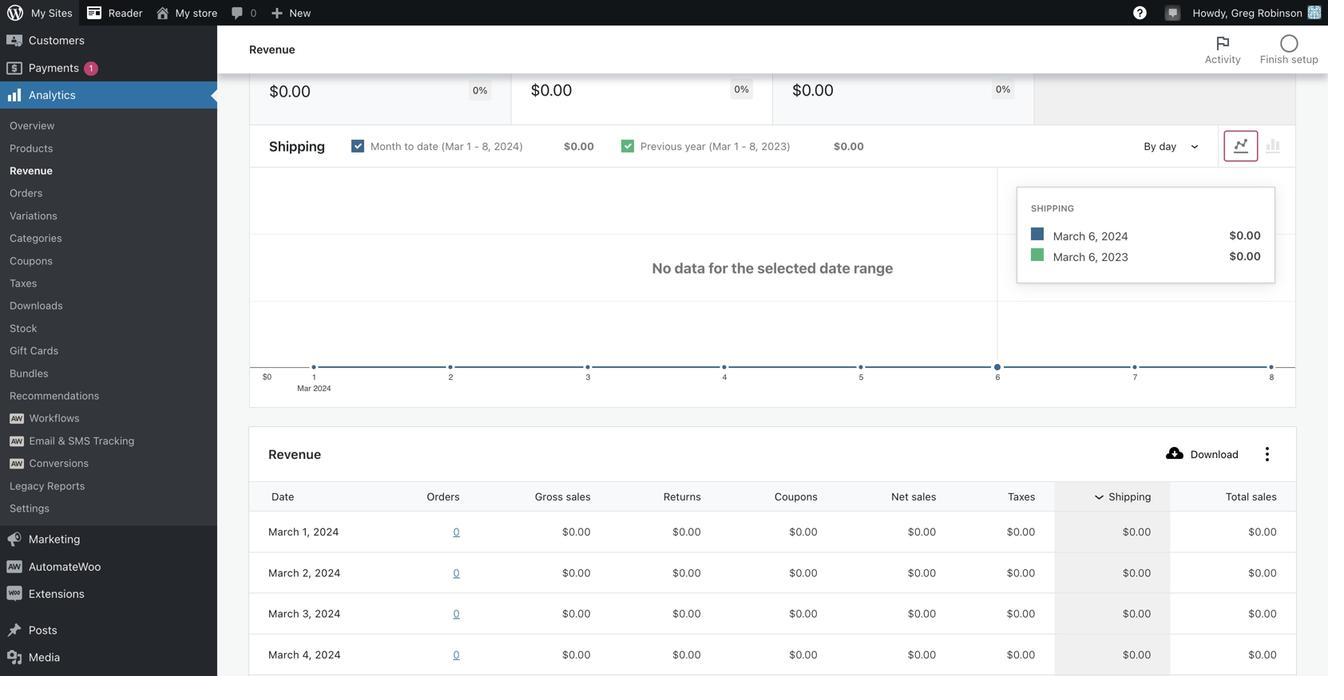 Task type: describe. For each thing, give the bounding box(es) containing it.
0 for march 1, 2024
[[453, 526, 460, 538]]

conversions link
[[0, 452, 217, 475]]

to
[[404, 140, 414, 152]]

reader
[[108, 7, 143, 19]]

gross sales button
[[493, 483, 610, 511]]

2 horizontal spatial 1
[[734, 140, 739, 152]]

recommendations link
[[0, 385, 217, 407]]

automatewoo element for conversions
[[10, 459, 24, 469]]

howdy,
[[1193, 7, 1228, 19]]

orders link
[[0, 182, 217, 204]]

payments 1
[[29, 61, 93, 74]]

reader link
[[79, 0, 149, 26]]

overview
[[10, 120, 55, 131]]

new link
[[263, 0, 317, 26]]

returns button
[[622, 483, 720, 511]]

my sites link
[[0, 0, 79, 26]]

setup
[[1291, 53, 1319, 65]]

taxes inside performance indicators menu
[[269, 51, 298, 64]]

net
[[891, 491, 909, 503]]

2024 for march 3, 2024
[[315, 608, 341, 620]]

posts
[[29, 624, 57, 637]]

variations link
[[0, 204, 217, 227]]

recommendations
[[10, 390, 99, 402]]

media link
[[0, 644, 217, 671]]

marketing
[[29, 533, 80, 546]]

greg
[[1231, 7, 1255, 19]]

1 horizontal spatial 0%
[[734, 84, 749, 95]]

email & sms tracking
[[29, 435, 134, 447]]

date button
[[262, 483, 323, 511]]

0 horizontal spatial orders
[[10, 187, 43, 199]]

month to date (mar 1 - 8, 2024)
[[371, 140, 523, 152]]

workflows link
[[0, 407, 217, 430]]

0 vertical spatial revenue
[[249, 43, 295, 56]]

date
[[272, 491, 294, 503]]

march 4, 2024
[[268, 649, 341, 661]]

tab list containing activity
[[1195, 26, 1328, 73]]

customers
[[29, 34, 85, 47]]

automatewoo link
[[0, 553, 217, 581]]

0 horizontal spatial 0%
[[473, 85, 488, 96]]

march for march 1, 2024
[[268, 526, 299, 538]]

year
[[685, 140, 706, 152]]

2 products link from the top
[[0, 137, 217, 159]]

bundles
[[10, 367, 48, 379]]

0 vertical spatial products
[[29, 6, 75, 19]]

downloads link
[[0, 294, 217, 317]]

taxes inside taxes link
[[10, 277, 37, 289]]

store
[[193, 7, 218, 19]]

march 2, 2024
[[268, 567, 341, 579]]

1 (mar from the left
[[441, 140, 464, 152]]

reports
[[47, 480, 85, 492]]

2,
[[302, 567, 312, 579]]

email
[[29, 435, 55, 447]]

activity button
[[1195, 26, 1251, 73]]

2024 for march 1, 2024
[[313, 526, 339, 538]]

legacy reports link
[[0, 475, 217, 497]]

tracking
[[93, 435, 134, 447]]

1 8, from the left
[[482, 140, 491, 152]]

gift
[[10, 345, 27, 357]]

total sales
[[1226, 491, 1277, 503]]

variations
[[10, 210, 57, 222]]

analytics link
[[0, 81, 217, 109]]

total sales button
[[1184, 483, 1296, 511]]

bar chart image
[[1263, 137, 1283, 156]]

finish setup
[[1260, 53, 1319, 65]]

0 for march 4, 2024
[[453, 649, 460, 661]]

cards
[[30, 345, 59, 357]]

notification image
[[1167, 6, 1179, 18]]

media
[[29, 651, 60, 664]]

month
[[371, 140, 401, 152]]

coupons inside button
[[775, 491, 818, 503]]

gift cards link
[[0, 340, 217, 362]]

categories link
[[0, 227, 217, 249]]

march 3, 2024
[[268, 608, 341, 620]]

sales for gross sales
[[566, 491, 591, 503]]

sites
[[49, 7, 73, 19]]

0 vertical spatial shipping
[[269, 138, 325, 154]]

0 link for march 2, 2024
[[393, 566, 460, 580]]

taxes button
[[966, 483, 1055, 511]]

1 products link from the top
[[0, 0, 217, 27]]

1 vertical spatial products
[[10, 142, 53, 154]]

date
[[417, 140, 438, 152]]

stock
[[10, 322, 37, 334]]

automatewoo element for email & sms tracking
[[10, 436, 24, 447]]

sales for total sales
[[1252, 491, 1277, 503]]

payments
[[29, 61, 79, 74]]

email & sms tracking link
[[0, 430, 217, 452]]

my store
[[175, 7, 218, 19]]



Task type: vqa. For each thing, say whether or not it's contained in the screenshot.
sales for Total sales
yes



Task type: locate. For each thing, give the bounding box(es) containing it.
my sites
[[31, 7, 73, 19]]

net sales
[[891, 491, 936, 503]]

activity
[[1205, 53, 1241, 65]]

0 link
[[224, 0, 263, 26], [393, 525, 460, 539], [393, 566, 460, 580], [393, 607, 460, 621], [393, 648, 460, 662]]

0 horizontal spatial coupons
[[10, 255, 53, 267]]

1 vertical spatial shipping
[[1109, 491, 1151, 503]]

1 horizontal spatial (mar
[[709, 140, 731, 152]]

my left store
[[175, 7, 190, 19]]

taxes link
[[0, 272, 217, 294]]

0 vertical spatial coupons
[[10, 255, 53, 267]]

1 left '2023)'
[[734, 140, 739, 152]]

0 horizontal spatial 1
[[89, 63, 93, 73]]

automatewoo element left "workflows"
[[10, 414, 24, 424]]

revenue down overview
[[10, 165, 53, 177]]

march 1, 2024
[[268, 526, 339, 538]]

2 march from the top
[[268, 567, 299, 579]]

coupons button
[[733, 483, 837, 511]]

posts link
[[0, 617, 217, 644]]

tab list
[[1195, 26, 1328, 73]]

sms
[[68, 435, 90, 447]]

1 horizontal spatial orders
[[427, 491, 460, 503]]

taxes
[[269, 51, 298, 64], [10, 277, 37, 289], [1008, 491, 1035, 503]]

8, left 2024)
[[482, 140, 491, 152]]

automatewoo element
[[10, 414, 24, 424], [10, 436, 24, 447], [10, 459, 24, 469]]

1 horizontal spatial shipping
[[1109, 491, 1151, 503]]

automatewoo element up legacy
[[10, 459, 24, 469]]

1 automatewoo element from the top
[[10, 414, 24, 424]]

2024 right 1,
[[313, 526, 339, 538]]

1 vertical spatial coupons
[[775, 491, 818, 503]]

sales right total
[[1252, 491, 1277, 503]]

1 inside payments 1
[[89, 63, 93, 73]]

new
[[289, 7, 311, 19]]

gross
[[535, 491, 563, 503]]

shipping button
[[1067, 483, 1170, 511]]

0 link for march 4, 2024
[[393, 648, 460, 662]]

0 vertical spatial automatewoo element
[[10, 414, 24, 424]]

3 automatewoo element from the top
[[10, 459, 24, 469]]

0 horizontal spatial taxes
[[10, 277, 37, 289]]

1 horizontal spatial 8,
[[749, 140, 759, 152]]

1 horizontal spatial sales
[[912, 491, 936, 503]]

sales right net
[[912, 491, 936, 503]]

2024 for march 4, 2024
[[315, 649, 341, 661]]

0 for march 2, 2024
[[453, 567, 460, 579]]

customers link
[[0, 27, 217, 54]]

2 horizontal spatial 0%
[[996, 84, 1011, 95]]

extensions link
[[0, 581, 217, 608]]

2 horizontal spatial taxes
[[1008, 491, 1035, 503]]

stock link
[[0, 317, 217, 340]]

settings link
[[0, 497, 217, 520]]

1 horizontal spatial -
[[742, 140, 746, 152]]

- left '2023)'
[[742, 140, 746, 152]]

overview link
[[0, 114, 217, 137]]

toolbar navigation
[[0, 0, 1328, 29]]

1 my from the left
[[31, 7, 46, 19]]

0 for march 3, 2024
[[453, 608, 460, 620]]

automatewoo
[[29, 560, 101, 573]]

2 sales from the left
[[912, 491, 936, 503]]

revenue down "new" link
[[249, 43, 295, 56]]

0 horizontal spatial shipping
[[269, 138, 325, 154]]

march left 4,
[[268, 649, 299, 661]]

3,
[[302, 608, 312, 620]]

1 up analytics link
[[89, 63, 93, 73]]

march for march 3, 2024
[[268, 608, 299, 620]]

products down overview
[[10, 142, 53, 154]]

coupons
[[10, 255, 53, 267], [775, 491, 818, 503]]

returns
[[664, 491, 701, 503]]

0 vertical spatial orders
[[10, 187, 43, 199]]

2024 right 2, on the bottom
[[315, 567, 341, 579]]

-
[[474, 140, 479, 152], [742, 140, 746, 152]]

conversions
[[29, 457, 89, 469]]

1 horizontal spatial 1
[[467, 140, 471, 152]]

march
[[268, 526, 299, 538], [268, 567, 299, 579], [268, 608, 299, 620], [268, 649, 299, 661]]

2 my from the left
[[175, 7, 190, 19]]

bundles link
[[0, 362, 217, 385]]

8, left '2023)'
[[749, 140, 759, 152]]

products
[[29, 6, 75, 19], [10, 142, 53, 154]]

products link
[[0, 0, 217, 27], [0, 137, 217, 159]]

sales for net sales
[[912, 491, 936, 503]]

download button
[[1156, 440, 1248, 469]]

- left 2024)
[[474, 140, 479, 152]]

None checkbox
[[338, 126, 608, 166], [608, 126, 878, 166], [338, 126, 608, 166], [608, 126, 878, 166]]

0 horizontal spatial (mar
[[441, 140, 464, 152]]

1 horizontal spatial taxes
[[269, 51, 298, 64]]

sales
[[566, 491, 591, 503], [912, 491, 936, 503], [1252, 491, 1277, 503]]

&
[[58, 435, 65, 447]]

2 automatewoo element from the top
[[10, 436, 24, 447]]

my
[[31, 7, 46, 19], [175, 7, 190, 19]]

my for my store
[[175, 7, 190, 19]]

2024 right 3,
[[315, 608, 341, 620]]

sales right gross
[[566, 491, 591, 503]]

revenue up "date" "button"
[[268, 447, 321, 462]]

1 left 2024)
[[467, 140, 471, 152]]

0%
[[734, 84, 749, 95], [996, 84, 1011, 95], [473, 85, 488, 96]]

1 horizontal spatial my
[[175, 7, 190, 19]]

2 8, from the left
[[749, 140, 759, 152]]

2024 for march 2, 2024
[[315, 567, 341, 579]]

(mar right the date at the left of the page
[[441, 140, 464, 152]]

automatewoo element inside email & sms tracking link
[[10, 436, 24, 447]]

revenue inside revenue link
[[10, 165, 53, 177]]

previous year (mar 1 - 8, 2023)
[[641, 140, 791, 152]]

extensions
[[29, 587, 85, 601]]

robinson
[[1258, 7, 1303, 19]]

my store link
[[149, 0, 224, 26]]

finish
[[1260, 53, 1288, 65]]

my for my sites
[[31, 7, 46, 19]]

orders
[[10, 187, 43, 199], [427, 491, 460, 503]]

1 sales from the left
[[566, 491, 591, 503]]

0 horizontal spatial 8,
[[482, 140, 491, 152]]

automatewoo element inside conversions link
[[10, 459, 24, 469]]

4,
[[302, 649, 312, 661]]

0 horizontal spatial sales
[[566, 491, 591, 503]]

workflows
[[29, 412, 80, 424]]

march left 2, on the bottom
[[268, 567, 299, 579]]

march for march 4, 2024
[[268, 649, 299, 661]]

1 horizontal spatial coupons
[[775, 491, 818, 503]]

coupons link
[[0, 249, 217, 272]]

2 (mar from the left
[[709, 140, 731, 152]]

legacy
[[10, 480, 44, 492]]

2 vertical spatial revenue
[[268, 447, 321, 462]]

howdy, greg robinson
[[1193, 7, 1303, 19]]

0 vertical spatial products link
[[0, 0, 217, 27]]

march left 1,
[[268, 526, 299, 538]]

0 vertical spatial taxes
[[269, 51, 298, 64]]

previous
[[641, 140, 682, 152]]

1
[[89, 63, 93, 73], [467, 140, 471, 152], [734, 140, 739, 152]]

2024)
[[494, 140, 523, 152]]

taxes inside taxes button
[[1008, 491, 1035, 503]]

finish setup button
[[1251, 26, 1328, 73]]

2 horizontal spatial sales
[[1252, 491, 1277, 503]]

revenue link
[[0, 159, 217, 182]]

1 vertical spatial automatewoo element
[[10, 436, 24, 447]]

0 link for march 1, 2024
[[393, 525, 460, 539]]

products up 'customers'
[[29, 6, 75, 19]]

2 - from the left
[[742, 140, 746, 152]]

1 vertical spatial taxes
[[10, 277, 37, 289]]

4 march from the top
[[268, 649, 299, 661]]

categories
[[10, 232, 62, 244]]

orders button
[[385, 483, 479, 511]]

2 vertical spatial taxes
[[1008, 491, 1035, 503]]

automatewoo element for workflows
[[10, 414, 24, 424]]

total
[[1226, 491, 1249, 503]]

1 vertical spatial revenue
[[10, 165, 53, 177]]

3 march from the top
[[268, 608, 299, 620]]

2 vertical spatial automatewoo element
[[10, 459, 24, 469]]

3 sales from the left
[[1252, 491, 1277, 503]]

marketing link
[[0, 526, 217, 553]]

march for march 2, 2024
[[268, 567, 299, 579]]

2023)
[[761, 140, 791, 152]]

orders inside button
[[427, 491, 460, 503]]

1 - from the left
[[474, 140, 479, 152]]

automatewoo element left email
[[10, 436, 24, 447]]

choose which values to display image
[[1258, 445, 1277, 464]]

my left 'sites'
[[31, 7, 46, 19]]

march left 3,
[[268, 608, 299, 620]]

0 horizontal spatial my
[[31, 7, 46, 19]]

1 march from the top
[[268, 526, 299, 538]]

1 vertical spatial orders
[[427, 491, 460, 503]]

1,
[[302, 526, 310, 538]]

0 horizontal spatial -
[[474, 140, 479, 152]]

revenue
[[249, 43, 295, 56], [10, 165, 53, 177], [268, 447, 321, 462]]

2024 right 4,
[[315, 649, 341, 661]]

gift cards
[[10, 345, 59, 357]]

0 link for march 3, 2024
[[393, 607, 460, 621]]

0 inside toolbar navigation
[[250, 7, 257, 19]]

gross sales
[[535, 491, 591, 503]]

shipping inside button
[[1109, 491, 1151, 503]]

performance indicators menu
[[249, 0, 1296, 126]]

menu bar
[[1219, 132, 1295, 161]]

(mar right year
[[709, 140, 731, 152]]

line chart image
[[1232, 137, 1251, 156]]

1 vertical spatial products link
[[0, 137, 217, 159]]

automatewoo element inside workflows 'link'
[[10, 414, 24, 424]]



